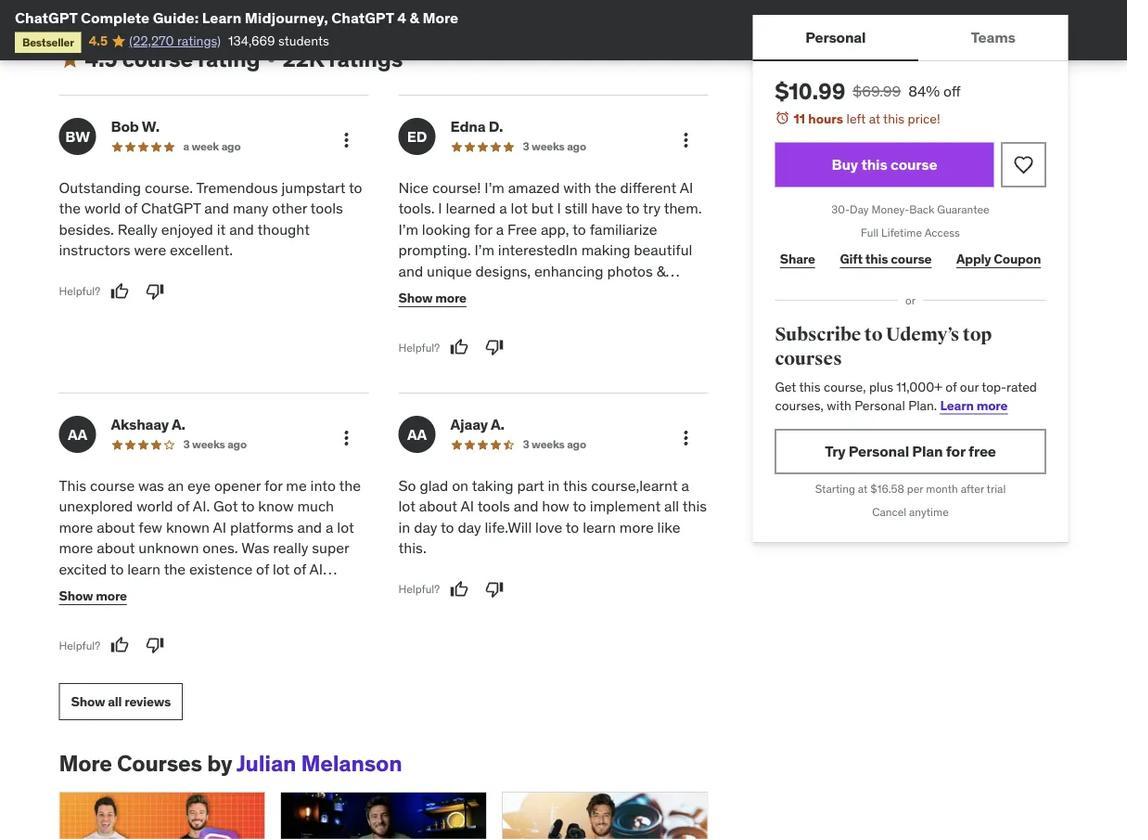 Task type: locate. For each thing, give the bounding box(es) containing it.
0 vertical spatial more
[[423, 8, 459, 27]]

11
[[794, 110, 806, 127]]

ajaay a.
[[451, 416, 505, 435]]

2 vertical spatial i'm
[[475, 241, 495, 260]]

day
[[414, 518, 438, 537], [458, 518, 481, 537]]

plan.
[[909, 397, 938, 413]]

0 vertical spatial all
[[665, 497, 680, 516]]

0 horizontal spatial show more button
[[59, 578, 127, 615]]

rating
[[198, 45, 260, 73]]

0 horizontal spatial with
[[564, 178, 592, 197]]

1 horizontal spatial world
[[137, 497, 173, 516]]

3 weeks ago up 'part'
[[523, 438, 587, 452]]

enjoyed
[[161, 220, 213, 239]]

1 vertical spatial in
[[399, 518, 411, 537]]

access
[[925, 225, 961, 240]]

of inside outstanding course. tremendous jumpstart to the world of chatgpt and many other tools besides. really enjoyed it and thought instructors were excellent.
[[125, 199, 137, 218]]

show
[[399, 290, 433, 307], [59, 588, 93, 605], [71, 694, 105, 710]]

(22,270
[[129, 32, 174, 49]]

ago
[[222, 140, 241, 154], [567, 140, 587, 154], [228, 438, 247, 452], [567, 438, 587, 452]]

2 vertical spatial show
[[71, 694, 105, 710]]

0 vertical spatial show
[[399, 290, 433, 307]]

0 vertical spatial tools
[[311, 199, 343, 218]]

course
[[122, 45, 193, 73], [891, 155, 938, 174], [891, 250, 932, 267], [90, 476, 135, 495]]

tools for ai
[[478, 497, 510, 516]]

weeks for ajaay a.
[[532, 438, 565, 452]]

medium image
[[59, 49, 81, 71]]

1 horizontal spatial day
[[458, 518, 481, 537]]

more up excited
[[59, 539, 93, 558]]

1 vertical spatial personal
[[855, 397, 906, 413]]

0 vertical spatial learn
[[583, 518, 616, 537]]

a inside this course was an eye opener for me into the unexplored world of ai. got to know much more about few known ai platforms and a lot more about unknown ones. was really super excited to learn the existence of lot of ai platforms and their implications. looking forward to more like this one in future.
[[326, 518, 334, 537]]

lot down really at bottom
[[273, 560, 290, 579]]

all inside so glad on taking part in this course,learnt a lot about ai tools and how to implement all this in day to day life.will love to learn more like this.
[[665, 497, 680, 516]]

i'm up designs,
[[475, 241, 495, 260]]

mark review by bob w. as unhelpful image
[[146, 282, 164, 301]]

in up 'how'
[[548, 476, 560, 495]]

show more down unique
[[399, 290, 467, 307]]

a. right akshaay
[[172, 416, 186, 435]]

0 horizontal spatial tools
[[311, 199, 343, 218]]

1 aa from the left
[[68, 425, 87, 444]]

ago up "still"
[[567, 140, 587, 154]]

0 horizontal spatial a.
[[172, 416, 186, 435]]

per
[[908, 482, 924, 496]]

like inside this course was an eye opener for me into the unexplored world of ai. got to know much more about few known ai platforms and a lot more about unknown ones. was really super excited to learn the existence of lot of ai platforms and their implications. looking forward to more like this one in future.
[[168, 601, 191, 620]]

platforms up forward
[[59, 580, 123, 599]]

aa up so
[[407, 425, 427, 444]]

mark review by edna d. as unhelpful image
[[486, 339, 504, 357]]

eye
[[188, 476, 211, 495]]

really
[[118, 220, 158, 239]]

2 vertical spatial for
[[264, 476, 283, 495]]

1 day from the left
[[414, 518, 438, 537]]

3 up an
[[183, 438, 190, 452]]

learn down our
[[941, 397, 974, 413]]

1 horizontal spatial i
[[557, 199, 561, 218]]

tools down "jumpstart"
[[311, 199, 343, 218]]

learn
[[583, 518, 616, 537], [127, 560, 161, 579]]

& down beautiful
[[657, 262, 666, 281]]

1 vertical spatial i'm
[[399, 220, 419, 239]]

of up really
[[125, 199, 137, 218]]

their
[[154, 580, 185, 599]]

and left their
[[126, 580, 151, 599]]

1 horizontal spatial a.
[[491, 416, 505, 435]]

course up unexplored
[[90, 476, 135, 495]]

show more down excited
[[59, 588, 127, 605]]

course,learnt
[[591, 476, 678, 495]]

for up the know
[[264, 476, 283, 495]]

month
[[927, 482, 959, 496]]

1 horizontal spatial for
[[475, 220, 493, 239]]

guarantee
[[938, 202, 990, 217]]

2 vertical spatial in
[[251, 601, 263, 620]]

aa up this
[[68, 425, 87, 444]]

to up mark review by akshaay a. as helpful 'image'
[[113, 601, 127, 620]]

more down show all reviews button
[[59, 750, 112, 778]]

84%
[[909, 81, 940, 100]]

show more button for ed
[[399, 280, 467, 317]]

0 horizontal spatial like
[[168, 601, 191, 620]]

0 horizontal spatial in
[[251, 601, 263, 620]]

into
[[311, 476, 336, 495]]

wishlist image
[[1013, 154, 1035, 176]]

buy
[[832, 155, 859, 174]]

show more for ed
[[399, 290, 467, 307]]

additional actions for review by ajaay a. image
[[675, 428, 698, 450]]

ago up opener
[[228, 438, 247, 452]]

2 i from the left
[[557, 199, 561, 218]]

2 horizontal spatial chatgpt
[[332, 8, 394, 27]]

1 horizontal spatial aa
[[407, 425, 427, 444]]

0 horizontal spatial for
[[264, 476, 283, 495]]

2 vertical spatial about
[[97, 539, 135, 558]]

more right 4
[[423, 8, 459, 27]]

world inside this course was an eye opener for me into the unexplored world of ai. got to know much more about few known ai platforms and a lot more about unknown ones. was really super excited to learn the existence of lot of ai platforms and their implications. looking forward to more like this one in future.
[[137, 497, 173, 516]]

day up this.
[[414, 518, 438, 537]]

the up besides.
[[59, 199, 81, 218]]

this up courses,
[[800, 379, 821, 395]]

ai up ones.
[[213, 518, 227, 537]]

this inside get this course, plus 11,000+ of our top-rated courses, with personal plan.
[[800, 379, 821, 395]]

0 horizontal spatial chatgpt
[[15, 8, 77, 27]]

money-
[[872, 202, 910, 217]]

alarm image
[[776, 110, 790, 125]]

1 vertical spatial about
[[97, 518, 135, 537]]

and down prompting.
[[399, 262, 423, 281]]

one
[[223, 601, 247, 620]]

teams button
[[919, 15, 1069, 59]]

2 aa from the left
[[407, 425, 427, 444]]

lot down so
[[399, 497, 416, 516]]

the right into
[[339, 476, 361, 495]]

implement
[[590, 497, 661, 516]]

all down the course,learnt at right bottom
[[665, 497, 680, 516]]

for inside try personal plan for free "link"
[[947, 442, 966, 461]]

tab list
[[753, 15, 1069, 61]]

0 horizontal spatial show more
[[59, 588, 127, 605]]

1 vertical spatial tools
[[478, 497, 510, 516]]

personal
[[806, 27, 866, 46], [855, 397, 906, 413], [849, 442, 910, 461]]

of left our
[[946, 379, 957, 395]]

1 vertical spatial platforms
[[59, 580, 123, 599]]

2 horizontal spatial for
[[947, 442, 966, 461]]

course inside this course was an eye opener for me into the unexplored world of ai. got to know much more about few known ai platforms and a lot more about unknown ones. was really super excited to learn the existence of lot of ai platforms and their implications. looking forward to more like this one in future.
[[90, 476, 135, 495]]

day
[[850, 202, 869, 217]]

like inside so glad on taking part in this course,learnt a lot about ai tools and how to implement all this in day to day life.will love to learn more like this.
[[658, 518, 681, 537]]

2 vertical spatial personal
[[849, 442, 910, 461]]

at left $16.58
[[858, 482, 868, 496]]

0 vertical spatial making
[[582, 241, 631, 260]]

starting at $16.58 per month after trial cancel anytime
[[816, 482, 1007, 519]]

platforms up was
[[230, 518, 294, 537]]

1 vertical spatial at
[[858, 482, 868, 496]]

bob w.
[[111, 118, 160, 137]]

xsmall image
[[264, 52, 279, 67]]

learn up ratings)
[[202, 8, 242, 27]]

3 up amazed
[[523, 140, 530, 154]]

ai up them.
[[680, 178, 694, 197]]

0 vertical spatial platforms
[[230, 518, 294, 537]]

1 horizontal spatial tools
[[478, 497, 510, 516]]

show all reviews
[[71, 694, 171, 710]]

2 a. from the left
[[491, 416, 505, 435]]

0 horizontal spatial making
[[399, 282, 448, 301]]

platforms
[[230, 518, 294, 537], [59, 580, 123, 599]]

&
[[410, 8, 419, 27], [657, 262, 666, 281]]

to down "still"
[[573, 220, 586, 239]]

1 vertical spatial like
[[168, 601, 191, 620]]

ago for bob w.
[[222, 140, 241, 154]]

additional actions for review by edna d. image
[[675, 130, 698, 152]]

cancel
[[873, 505, 907, 519]]

chatgpt down course.
[[141, 199, 201, 218]]

0 vertical spatial in
[[548, 476, 560, 495]]

free
[[969, 442, 997, 461]]

i'm up learned at top
[[485, 178, 505, 197]]

show left reviews
[[71, 694, 105, 710]]

1 vertical spatial world
[[137, 497, 173, 516]]

helpful? left mark review by ajaay a. as helpful 'icon'
[[399, 582, 440, 597]]

personal inside personal button
[[806, 27, 866, 46]]

helpful? for mark review by bob w. as helpful image
[[59, 284, 100, 299]]

tools down taking at bottom
[[478, 497, 510, 516]]

still
[[565, 199, 588, 218]]

and inside "in making beautiful and unique designs, enhancing photos & making videos as well. thank you very much!!!"
[[399, 262, 423, 281]]

lot
[[511, 199, 528, 218], [399, 497, 416, 516], [337, 518, 354, 537], [273, 560, 290, 579]]

julian
[[236, 750, 296, 778]]

of inside get this course, plus 11,000+ of our top-rated courses, with personal plan.
[[946, 379, 957, 395]]

full
[[861, 225, 879, 240]]

chatgpt left 4
[[332, 8, 394, 27]]

making down unique
[[399, 282, 448, 301]]

all inside button
[[108, 694, 122, 710]]

lot inside so glad on taking part in this course,learnt a lot about ai tools and how to implement all this in day to day life.will love to learn more like this.
[[399, 497, 416, 516]]

1 vertical spatial show more button
[[59, 578, 127, 615]]

after
[[961, 482, 985, 496]]

show more button up mark review by akshaay a. as helpful 'image'
[[59, 578, 127, 615]]

weeks for edna d.
[[532, 140, 565, 154]]

unique
[[427, 262, 472, 281]]

3 weeks ago for edna d.
[[523, 140, 587, 154]]

looking
[[422, 220, 471, 239]]

personal up $10.99
[[806, 27, 866, 46]]

helpful?
[[59, 284, 100, 299], [399, 341, 440, 355], [399, 582, 440, 597], [59, 638, 100, 653]]

personal button
[[753, 15, 919, 59]]

1 horizontal spatial &
[[657, 262, 666, 281]]

1 vertical spatial show
[[59, 588, 93, 605]]

3 weeks ago for akshaay a.
[[183, 438, 247, 452]]

in
[[548, 476, 560, 495], [399, 518, 411, 537], [251, 601, 263, 620]]

11,000+
[[897, 379, 943, 395]]

about down unexplored
[[97, 518, 135, 537]]

chatgpt inside outstanding course. tremendous jumpstart to the world of chatgpt and many other tools besides. really enjoyed it and thought instructors were excellent.
[[141, 199, 201, 218]]

1 horizontal spatial like
[[658, 518, 681, 537]]

tools inside outstanding course. tremendous jumpstart to the world of chatgpt and many other tools besides. really enjoyed it and thought instructors were excellent.
[[311, 199, 343, 218]]

1 horizontal spatial in
[[399, 518, 411, 537]]

so glad on taking part in this course,learnt a lot about ai tools and how to implement all this in day to day life.will love to learn more like this.
[[399, 476, 707, 558]]

0 vertical spatial for
[[475, 220, 493, 239]]

0 vertical spatial like
[[658, 518, 681, 537]]

course down guide:
[[122, 45, 193, 73]]

ai inside nice course! i'm amazed with the different ai tools. i learned a lot but i still have to try them. i'm looking for a free app, to familiarize prompting. i'm interested
[[680, 178, 694, 197]]

weeks up eye
[[192, 438, 225, 452]]

0 horizontal spatial platforms
[[59, 580, 123, 599]]

learn down implement
[[583, 518, 616, 537]]

0 horizontal spatial aa
[[68, 425, 87, 444]]

to inside outstanding course. tremendous jumpstart to the world of chatgpt and many other tools besides. really enjoyed it and thought instructors were excellent.
[[349, 178, 363, 197]]

1 horizontal spatial learn
[[583, 518, 616, 537]]

this left one
[[194, 601, 219, 620]]

tools for other
[[311, 199, 343, 218]]

it
[[217, 220, 226, 239]]

few
[[139, 518, 162, 537]]

1 vertical spatial show more
[[59, 588, 127, 605]]

0 vertical spatial world
[[84, 199, 121, 218]]

tools
[[311, 199, 343, 218], [478, 497, 510, 516]]

about inside so glad on taking part in this course,learnt a lot about ai tools and how to implement all this in day to day life.will love to learn more like this.
[[419, 497, 458, 516]]

3 weeks ago up amazed
[[523, 140, 587, 154]]

for inside nice course! i'm amazed with the different ai tools. i learned a lot but i still have to try them. i'm looking for a free app, to familiarize prompting. i'm interested
[[475, 220, 493, 239]]

tools inside so glad on taking part in this course,learnt a lot about ai tools and how to implement all this in day to day life.will love to learn more like this.
[[478, 497, 510, 516]]

this down 'additional actions for review by ajaay a.' icon
[[683, 497, 707, 516]]

a left "free"
[[496, 220, 504, 239]]

1 vertical spatial learn
[[127, 560, 161, 579]]

1 horizontal spatial learn
[[941, 397, 974, 413]]

0 vertical spatial at
[[869, 110, 881, 127]]

0 vertical spatial i'm
[[485, 178, 505, 197]]

in right one
[[251, 601, 263, 620]]

0 vertical spatial &
[[410, 8, 419, 27]]

course up back at the top
[[891, 155, 938, 174]]

to left try
[[626, 199, 640, 218]]

0 vertical spatial show more button
[[399, 280, 467, 317]]

4.5 course rating
[[85, 45, 260, 73]]

1 vertical spatial more
[[59, 750, 112, 778]]

0 vertical spatial show more
[[399, 290, 467, 307]]

the up have
[[595, 178, 617, 197]]

to left the udemy's
[[865, 323, 883, 346]]

ago right 'week'
[[222, 140, 241, 154]]

0 vertical spatial about
[[419, 497, 458, 516]]

show down excited
[[59, 588, 93, 605]]

4.5 for 4.5
[[89, 32, 108, 49]]

1 horizontal spatial chatgpt
[[141, 199, 201, 218]]

julian melanson link
[[236, 750, 402, 778]]

try personal plan for free
[[825, 442, 997, 461]]

0 horizontal spatial world
[[84, 199, 121, 218]]

personal inside try personal plan for free "link"
[[849, 442, 910, 461]]

helpful? left mark review by edna d. as helpful icon
[[399, 341, 440, 355]]

and right it
[[229, 220, 254, 239]]

all left reviews
[[108, 694, 122, 710]]

at right left
[[869, 110, 881, 127]]

0 vertical spatial personal
[[806, 27, 866, 46]]

chatgpt up bestseller
[[15, 8, 77, 27]]

personal up $16.58
[[849, 442, 910, 461]]

this inside this course was an eye opener for me into the unexplored world of ai. got to know much more about few known ai platforms and a lot more about unknown ones. was really super excited to learn the existence of lot of ai platforms and their implications. looking forward to more like this one in future.
[[194, 601, 219, 620]]

in making beautiful and unique designs, enhancing photos & making videos as well. thank you very much!!!
[[399, 241, 701, 301]]

1 horizontal spatial all
[[665, 497, 680, 516]]

helpful? for mark review by edna d. as helpful icon
[[399, 341, 440, 355]]

this inside button
[[862, 155, 888, 174]]

more down implement
[[620, 518, 654, 537]]

courses
[[117, 750, 202, 778]]

1 horizontal spatial show more button
[[399, 280, 467, 317]]

1 horizontal spatial platforms
[[230, 518, 294, 537]]

1 vertical spatial with
[[827, 397, 852, 413]]

1 a. from the left
[[172, 416, 186, 435]]

weeks
[[532, 140, 565, 154], [192, 438, 225, 452], [532, 438, 565, 452]]

for down learned at top
[[475, 220, 493, 239]]

4.5 right medium image
[[85, 45, 117, 73]]

3 weeks ago up eye
[[183, 438, 247, 452]]

interested
[[498, 241, 566, 260]]

1 vertical spatial for
[[947, 442, 966, 461]]

ago up 'how'
[[567, 438, 587, 452]]

weeks up 'part'
[[532, 438, 565, 452]]

photos
[[607, 262, 653, 281]]

1 horizontal spatial making
[[582, 241, 631, 260]]

mark review by bob w. as helpful image
[[111, 282, 129, 301]]

learn more link
[[941, 397, 1008, 413]]

to right love
[[566, 518, 580, 537]]

a.
[[172, 416, 186, 435], [491, 416, 505, 435]]

1 horizontal spatial with
[[827, 397, 852, 413]]

learn
[[202, 8, 242, 27], [941, 397, 974, 413]]

mark review by akshaay a. as unhelpful image
[[146, 637, 164, 655]]

0 horizontal spatial learn
[[127, 560, 161, 579]]

weeks for akshaay a.
[[192, 438, 225, 452]]

more courses by julian melanson
[[59, 750, 402, 778]]

our
[[961, 379, 979, 395]]

0 horizontal spatial i
[[438, 199, 442, 218]]

1 horizontal spatial show more
[[399, 290, 467, 307]]

0 vertical spatial with
[[564, 178, 592, 197]]

to right "jumpstart"
[[349, 178, 363, 197]]

3 for akshaay a.
[[183, 438, 190, 452]]

forward
[[59, 601, 110, 620]]

4.5 down complete
[[89, 32, 108, 49]]

1 vertical spatial &
[[657, 262, 666, 281]]

1 vertical spatial all
[[108, 694, 122, 710]]

gift this course
[[841, 250, 932, 267]]

learn inside this course was an eye opener for me into the unexplored world of ai. got to know much more about few known ai platforms and a lot more about unknown ones. was really super excited to learn the existence of lot of ai platforms and their implications. looking forward to more like this one in future.
[[127, 560, 161, 579]]

beautiful
[[634, 241, 693, 260]]

show more button down prompting.
[[399, 280, 467, 317]]

0 vertical spatial learn
[[202, 8, 242, 27]]

weeks up amazed
[[532, 140, 565, 154]]

i'm down tools.
[[399, 220, 419, 239]]

unexplored
[[59, 497, 133, 516]]

an
[[168, 476, 184, 495]]

0 horizontal spatial at
[[858, 482, 868, 496]]

a down 'additional actions for review by ajaay a.' icon
[[682, 476, 690, 495]]

about up excited
[[97, 539, 135, 558]]

for left free
[[947, 442, 966, 461]]

learn more
[[941, 397, 1008, 413]]

i up "looking"
[[438, 199, 442, 218]]

0 horizontal spatial all
[[108, 694, 122, 710]]

0 horizontal spatial day
[[414, 518, 438, 537]]

to right excited
[[110, 560, 124, 579]]

anytime
[[910, 505, 949, 519]]

learn down unknown at the bottom of the page
[[127, 560, 161, 579]]

ratings
[[329, 45, 403, 73]]

prompting.
[[399, 241, 471, 260]]

ago for edna d.
[[567, 140, 587, 154]]



Task type: describe. For each thing, give the bounding box(es) containing it.
d.
[[489, 118, 503, 137]]

coupon
[[995, 250, 1042, 267]]

get this course, plus 11,000+ of our top-rated courses, with personal plan.
[[776, 379, 1038, 413]]

2 horizontal spatial in
[[548, 476, 560, 495]]

designs,
[[476, 262, 531, 281]]

1 horizontal spatial at
[[869, 110, 881, 127]]

really
[[273, 539, 309, 558]]

this right "gift"
[[866, 250, 889, 267]]

mark review by ajaay a. as helpful image
[[450, 580, 469, 599]]

2 day from the left
[[458, 518, 481, 537]]

personal inside get this course, plus 11,000+ of our top-rated courses, with personal plan.
[[855, 397, 906, 413]]

edna
[[451, 118, 486, 137]]

0 horizontal spatial &
[[410, 8, 419, 27]]

left
[[847, 110, 866, 127]]

buy this course
[[832, 155, 938, 174]]

super
[[312, 539, 349, 558]]

melanson
[[301, 750, 402, 778]]

1 i from the left
[[438, 199, 442, 218]]

show for aa
[[59, 588, 93, 605]]

the up their
[[164, 560, 186, 579]]

share
[[781, 250, 816, 267]]

trial
[[987, 482, 1007, 496]]

apply
[[957, 250, 992, 267]]

you
[[594, 282, 617, 301]]

aa for akshaay
[[68, 425, 87, 444]]

aa for ajaay
[[407, 425, 427, 444]]

plan
[[913, 442, 944, 461]]

edna d.
[[451, 118, 503, 137]]

akshaay a.
[[111, 416, 186, 435]]

mark review by akshaay a. as helpful image
[[111, 637, 129, 655]]

future.
[[266, 601, 310, 620]]

show more for aa
[[59, 588, 127, 605]]

of left ai.
[[177, 497, 190, 516]]

ago for ajaay a.
[[567, 438, 587, 452]]

akshaay
[[111, 416, 169, 435]]

rated
[[1007, 379, 1038, 395]]

starting
[[816, 482, 856, 496]]

nice
[[399, 178, 429, 197]]

1 horizontal spatial more
[[423, 8, 459, 27]]

this up 'how'
[[563, 476, 588, 495]]

lot up super
[[337, 518, 354, 537]]

other
[[272, 199, 307, 218]]

instructors
[[59, 241, 131, 260]]

have
[[592, 199, 623, 218]]

more down unique
[[436, 290, 467, 307]]

midjourney,
[[245, 8, 328, 27]]

lifetime
[[882, 225, 923, 240]]

the inside nice course! i'm amazed with the different ai tools. i learned a lot but i still have to try them. i'm looking for a free app, to familiarize prompting. i'm interested
[[595, 178, 617, 197]]

buy this course button
[[776, 143, 995, 187]]

on
[[452, 476, 469, 495]]

very
[[621, 282, 649, 301]]

more inside so glad on taking part in this course,learnt a lot about ai tools and how to implement all this in day to day life.will love to learn more like this.
[[620, 518, 654, 537]]

to inside subscribe to udemy's top courses
[[865, 323, 883, 346]]

off
[[944, 81, 961, 100]]

apply coupon
[[957, 250, 1042, 267]]

by
[[207, 750, 232, 778]]

11 hours left at this price!
[[794, 110, 941, 127]]

ago for akshaay a.
[[228, 438, 247, 452]]

ai up looking
[[310, 560, 323, 579]]

a right learned at top
[[500, 199, 507, 218]]

nice course! i'm amazed with the different ai tools. i learned a lot but i still have to try them. i'm looking for a free app, to familiarize prompting. i'm interested
[[399, 178, 702, 260]]

world inside outstanding course. tremendous jumpstart to the world of chatgpt and many other tools besides. really enjoyed it and thought instructors were excellent.
[[84, 199, 121, 218]]

a left 'week'
[[183, 140, 189, 154]]

reviews
[[125, 694, 171, 710]]

them.
[[664, 199, 702, 218]]

ajaay
[[451, 416, 488, 435]]

top-
[[982, 379, 1007, 395]]

a inside so glad on taking part in this course,learnt a lot about ai tools and how to implement all this in day to day life.will love to learn more like this.
[[682, 476, 690, 495]]

tab list containing personal
[[753, 15, 1069, 61]]

ones.
[[203, 539, 238, 558]]

much
[[297, 497, 334, 516]]

so
[[399, 476, 416, 495]]

known
[[166, 518, 210, 537]]

jumpstart
[[282, 178, 346, 197]]

more down unexplored
[[59, 518, 93, 537]]

many
[[233, 199, 269, 218]]

& inside "in making beautiful and unique designs, enhancing photos & making videos as well. thank you very much!!!"
[[657, 262, 666, 281]]

4
[[397, 8, 407, 27]]

as
[[498, 282, 513, 301]]

and inside so glad on taking part in this course,learnt a lot about ai tools and how to implement all this in day to day life.will love to learn more like this.
[[514, 497, 539, 516]]

0 horizontal spatial learn
[[202, 8, 242, 27]]

ed
[[407, 127, 427, 146]]

the inside outstanding course. tremendous jumpstart to the world of chatgpt and many other tools besides. really enjoyed it and thought instructors were excellent.
[[59, 199, 81, 218]]

tremendous
[[196, 178, 278, 197]]

of up looking
[[293, 560, 306, 579]]

more down top-
[[977, 397, 1008, 413]]

$16.58
[[871, 482, 905, 496]]

guide:
[[153, 8, 199, 27]]

w.
[[142, 118, 160, 137]]

a. for ajaay a.
[[491, 416, 505, 435]]

show inside button
[[71, 694, 105, 710]]

ratings)
[[177, 32, 221, 49]]

3 for ajaay a.
[[523, 438, 530, 452]]

1 vertical spatial making
[[399, 282, 448, 301]]

existence
[[189, 560, 253, 579]]

get
[[776, 379, 797, 395]]

mark review by edna d. as helpful image
[[450, 339, 469, 357]]

helpful? for mark review by akshaay a. as helpful 'image'
[[59, 638, 100, 653]]

lot inside nice course! i'm amazed with the different ai tools. i learned a lot but i still have to try them. i'm looking for a free app, to familiarize prompting. i'm interested
[[511, 199, 528, 218]]

additional actions for review by bob w. image
[[336, 130, 358, 152]]

0 horizontal spatial more
[[59, 750, 112, 778]]

4.5 for 4.5 course rating
[[85, 45, 117, 73]]

thank
[[549, 282, 590, 301]]

courses
[[776, 347, 843, 370]]

hours
[[809, 110, 844, 127]]

opener
[[214, 476, 261, 495]]

at inside starting at $16.58 per month after trial cancel anytime
[[858, 482, 868, 496]]

gift
[[841, 250, 863, 267]]

try personal plan for free link
[[776, 429, 1047, 474]]

3 weeks ago for ajaay a.
[[523, 438, 587, 452]]

to right 'how'
[[573, 497, 587, 516]]

week
[[192, 140, 219, 154]]

course down lifetime
[[891, 250, 932, 267]]

course inside button
[[891, 155, 938, 174]]

app,
[[541, 220, 570, 239]]

course.
[[145, 178, 193, 197]]

30-day money-back guarantee full lifetime access
[[832, 202, 990, 240]]

30-
[[832, 202, 850, 217]]

back
[[910, 202, 935, 217]]

subscribe
[[776, 323, 862, 346]]

show for ed
[[399, 290, 433, 307]]

more down their
[[130, 601, 164, 620]]

this
[[59, 476, 86, 495]]

was
[[138, 476, 164, 495]]

how
[[542, 497, 570, 516]]

with inside get this course, plus 11,000+ of our top-rated courses, with personal plan.
[[827, 397, 852, 413]]

students
[[278, 32, 329, 49]]

course,
[[824, 379, 867, 395]]

learn inside so glad on taking part in this course,learnt a lot about ai tools and how to implement all this in day to day life.will love to learn more like this.
[[583, 518, 616, 537]]

and up it
[[205, 199, 229, 218]]

bestseller
[[22, 35, 74, 49]]

show more button for aa
[[59, 578, 127, 615]]

ai inside so glad on taking part in this course,learnt a lot about ai tools and how to implement all this in day to day life.will love to learn more like this.
[[461, 497, 474, 516]]

ai.
[[193, 497, 210, 516]]

of down was
[[256, 560, 269, 579]]

with inside nice course! i'm amazed with the different ai tools. i learned a lot but i still have to try them. i'm looking for a free app, to familiarize prompting. i'm interested
[[564, 178, 592, 197]]

plus
[[870, 379, 894, 395]]

top
[[963, 323, 993, 346]]

bob
[[111, 118, 139, 137]]

a. for akshaay a.
[[172, 416, 186, 435]]

besides.
[[59, 220, 114, 239]]

(22,270 ratings)
[[129, 32, 221, 49]]

helpful? for mark review by ajaay a. as helpful 'icon'
[[399, 582, 440, 597]]

additional actions for review by akshaay a. image
[[336, 428, 358, 450]]

but
[[532, 199, 554, 218]]

134,669
[[228, 32, 275, 49]]

mark review by ajaay a. as unhelpful image
[[486, 580, 504, 599]]

more down excited
[[96, 588, 127, 605]]

and down much
[[297, 518, 322, 537]]

for inside this course was an eye opener for me into the unexplored world of ai. got to know much more about few known ai platforms and a lot more about unknown ones. was really super excited to learn the existence of lot of ai platforms and their implications. looking forward to more like this one in future.
[[264, 476, 283, 495]]

to right got
[[241, 497, 255, 516]]

this left 'price!'
[[884, 110, 905, 127]]

3 for edna d.
[[523, 140, 530, 154]]

share button
[[776, 241, 821, 278]]

apply coupon button
[[952, 241, 1047, 278]]

in inside this course was an eye opener for me into the unexplored world of ai. got to know much more about few known ai platforms and a lot more about unknown ones. was really super excited to learn the existence of lot of ai platforms and their implications. looking forward to more like this one in future.
[[251, 601, 263, 620]]

udemy's
[[886, 323, 960, 346]]

part
[[517, 476, 545, 495]]

to down on
[[441, 518, 454, 537]]

$10.99 $69.99 84% off
[[776, 77, 961, 105]]

1 vertical spatial learn
[[941, 397, 974, 413]]



Task type: vqa. For each thing, say whether or not it's contained in the screenshot.
(22,270
yes



